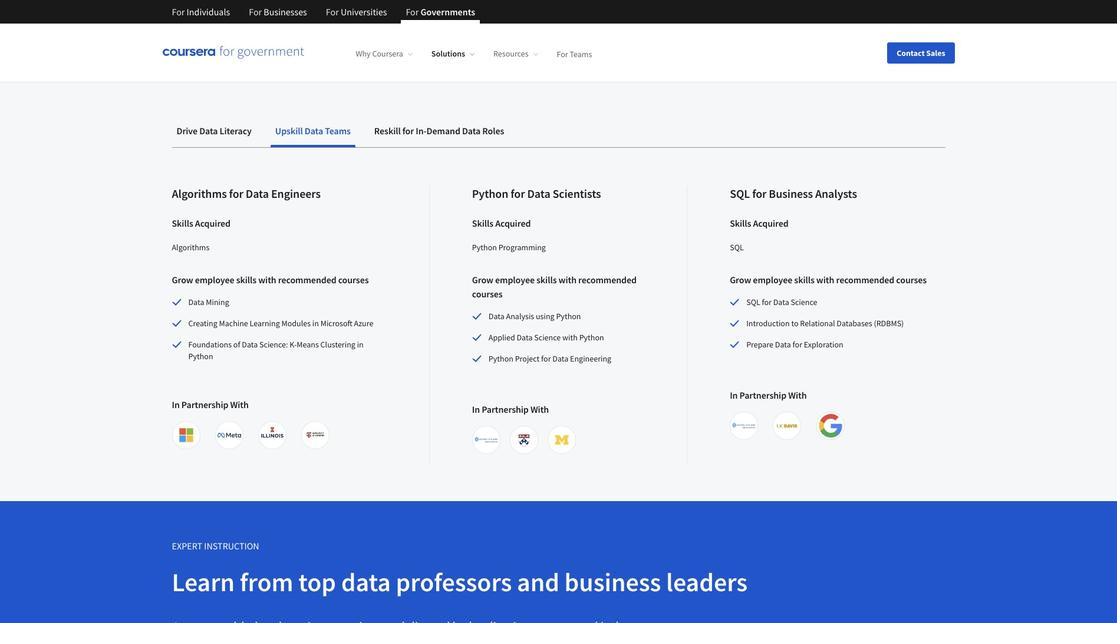 Task type: vqa. For each thing, say whether or not it's contained in the screenshot.
plugin
no



Task type: describe. For each thing, give the bounding box(es) containing it.
data up the applied
[[489, 311, 505, 322]]

business
[[565, 567, 661, 599]]

courses for algorithms for data engineers
[[338, 274, 369, 286]]

clustering
[[320, 340, 355, 350]]

introduction to relational databases (rdbms)
[[746, 318, 904, 329]]

upskill data teams button
[[271, 117, 355, 145]]

data left scientists
[[527, 186, 550, 201]]

learn
[[172, 567, 235, 599]]

courses for sql for business analysts
[[896, 274, 927, 286]]

algorithms for algorithms for data engineers
[[172, 186, 227, 201]]

engineers
[[271, 186, 321, 201]]

roles
[[482, 125, 504, 137]]

image 220 image
[[304, 424, 327, 447]]

why
[[356, 48, 371, 59]]

measure
[[749, 41, 792, 55]]

for governments
[[406, 6, 475, 18]]

with inside deliver results and stay competitive with beginner and advanced level content, including 30+ levelset assessments to measure baseline skills and 60+ skillsets to drive data proficiency across the entire organization.
[[349, 41, 370, 55]]

reskill for in-demand data roles button
[[370, 117, 509, 145]]

python down the applied
[[489, 354, 513, 364]]

partnership for algorithms
[[181, 399, 228, 411]]

microsoft
[[321, 318, 352, 329]]

employee for python
[[495, 274, 535, 286]]

acquired for python
[[495, 218, 531, 229]]

sql for sql
[[730, 242, 744, 253]]

python for data scientists
[[472, 186, 601, 201]]

python left programming
[[472, 242, 497, 253]]

for for demand
[[403, 125, 414, 137]]

1 vertical spatial data
[[341, 567, 391, 599]]

meta logo image
[[217, 424, 241, 447]]

skills for sql
[[730, 218, 751, 229]]

top
[[298, 567, 336, 599]]

relational
[[800, 318, 835, 329]]

in partnership with for algorithms
[[172, 399, 249, 411]]

scientists
[[553, 186, 601, 201]]

skills acquired for python
[[472, 218, 531, 229]]

for teams link
[[557, 48, 592, 59]]

data down applied data science with python
[[553, 354, 568, 364]]

skills acquired for sql
[[730, 218, 789, 229]]

individuals
[[187, 6, 230, 18]]

recommended for scientists
[[578, 274, 637, 286]]

python project for data engineering
[[489, 354, 611, 364]]

for for scientists
[[511, 186, 525, 201]]

banner navigation
[[162, 0, 485, 24]]

results
[[209, 41, 242, 55]]

courses for python for data scientists
[[472, 288, 503, 300]]

expert
[[172, 541, 202, 552]]

python inside foundations of data science: k-means clustering in python
[[188, 351, 213, 362]]

creating machine learning modules in microsoft azure
[[188, 318, 373, 329]]

skills for algorithms
[[172, 218, 193, 229]]

1 horizontal spatial science
[[791, 297, 817, 308]]

for universities
[[326, 6, 387, 18]]

applied data science with python
[[489, 332, 604, 343]]

with up python project for data engineering
[[562, 332, 578, 343]]

including
[[559, 41, 605, 55]]

0 horizontal spatial to
[[328, 55, 338, 70]]

prepare
[[746, 340, 774, 350]]

1 horizontal spatial teams
[[570, 48, 592, 59]]

upskill
[[275, 125, 303, 137]]

introduction
[[746, 318, 790, 329]]

machine
[[219, 318, 248, 329]]

mining
[[206, 297, 229, 308]]

skillsets
[[284, 55, 326, 70]]

content tabs tab list
[[172, 117, 945, 147]]

data right upskill
[[305, 125, 323, 137]]

sql for data science
[[746, 297, 817, 308]]

recommended for analysts
[[836, 274, 894, 286]]

skills acquired for algorithms
[[172, 218, 231, 229]]

in for python for data scientists
[[472, 404, 480, 416]]

grow employee skills with recommended courses for analysts
[[730, 274, 927, 286]]

for businesses
[[249, 6, 307, 18]]

exploration
[[804, 340, 843, 350]]

for teams
[[557, 48, 592, 59]]

data right prepare
[[775, 340, 791, 350]]

data inside foundations of data science: k-means clustering in python
[[242, 340, 258, 350]]

demand
[[427, 125, 460, 137]]

proficiency
[[392, 55, 447, 70]]

leaders
[[666, 567, 748, 599]]

businesses
[[264, 6, 307, 18]]

in for algorithms for data engineers
[[172, 399, 180, 411]]

(rdbms)
[[874, 318, 904, 329]]

30+
[[608, 41, 625, 55]]

coursera
[[372, 48, 403, 59]]

foundations of data science: k-means clustering in python
[[188, 340, 364, 362]]

solutions
[[431, 48, 465, 59]]

ashok leyland logo image for sql
[[732, 414, 756, 438]]

0 horizontal spatial science
[[534, 332, 561, 343]]

drive
[[341, 55, 365, 70]]

skills for python
[[472, 218, 493, 229]]

reskill for in-demand data roles
[[374, 125, 504, 137]]

python right using
[[556, 311, 581, 322]]

sales
[[926, 47, 945, 58]]

analysts
[[815, 186, 857, 201]]

grow for python
[[472, 274, 493, 286]]

deliver
[[172, 41, 206, 55]]

data right drive
[[199, 125, 218, 137]]

programming
[[499, 242, 546, 253]]



Task type: locate. For each thing, give the bounding box(es) containing it.
recommended for engineers
[[278, 274, 336, 286]]

why coursera link
[[356, 48, 413, 59]]

1 horizontal spatial in
[[357, 340, 364, 350]]

1 horizontal spatial grow
[[472, 274, 493, 286]]

grow employee skills with recommended courses for engineers
[[172, 274, 369, 286]]

2 acquired from the left
[[495, 218, 531, 229]]

beginner
[[373, 41, 417, 55]]

grow down python programming
[[472, 274, 493, 286]]

with for python for data scientists
[[559, 274, 577, 286]]

of
[[233, 340, 240, 350]]

2 horizontal spatial skills acquired
[[730, 218, 789, 229]]

data left mining
[[188, 297, 204, 308]]

for for science
[[762, 297, 772, 308]]

2 horizontal spatial recommended
[[836, 274, 894, 286]]

2 vertical spatial sql
[[746, 297, 760, 308]]

teams right upskill
[[325, 125, 351, 137]]

2 skills from the left
[[472, 218, 493, 229]]

ashok leyland logo image
[[732, 414, 756, 438], [474, 429, 498, 452]]

1 horizontal spatial courses
[[472, 288, 503, 300]]

partnership for python
[[482, 404, 529, 416]]

with left coursera
[[349, 41, 370, 55]]

project
[[515, 354, 540, 364]]

university of pennsylvania (wharton) logo image
[[512, 429, 536, 452]]

1 employee from the left
[[195, 274, 234, 286]]

to left measure
[[737, 41, 747, 55]]

0 horizontal spatial grow employee skills with recommended courses
[[172, 274, 369, 286]]

employee
[[195, 274, 234, 286], [495, 274, 535, 286], [753, 274, 792, 286]]

employee up sql for data science
[[753, 274, 792, 286]]

azure
[[354, 318, 373, 329]]

skills right baseline
[[215, 55, 240, 70]]

databases
[[837, 318, 872, 329]]

with up university of california davis icon
[[788, 390, 807, 401]]

1 horizontal spatial to
[[737, 41, 747, 55]]

2 grow employee skills with recommended courses from the left
[[472, 274, 637, 300]]

courses up (rdbms)
[[896, 274, 927, 286]]

employee for algorithms
[[195, 274, 234, 286]]

0 vertical spatial science
[[791, 297, 817, 308]]

with up learning
[[258, 274, 276, 286]]

assessments
[[672, 41, 734, 55]]

data
[[368, 55, 390, 70], [341, 567, 391, 599]]

acquired down algorithms for data engineers
[[195, 218, 231, 229]]

1 skills acquired from the left
[[172, 218, 231, 229]]

stay
[[265, 41, 285, 55]]

science down using
[[534, 332, 561, 343]]

0 horizontal spatial skills acquired
[[172, 218, 231, 229]]

0 vertical spatial teams
[[570, 48, 592, 59]]

with for scientists
[[531, 404, 549, 416]]

to left drive
[[328, 55, 338, 70]]

3 grow from the left
[[730, 274, 751, 286]]

science
[[791, 297, 817, 308], [534, 332, 561, 343]]

drive
[[177, 125, 198, 137]]

organization.
[[533, 55, 598, 70]]

3 recommended from the left
[[836, 274, 894, 286]]

2 horizontal spatial acquired
[[753, 218, 789, 229]]

0 horizontal spatial ashok leyland logo image
[[474, 429, 498, 452]]

baseline
[[172, 55, 213, 70]]

acquired for sql
[[753, 218, 789, 229]]

using
[[536, 311, 555, 322]]

for inside reskill for in-demand data roles button
[[403, 125, 414, 137]]

0 vertical spatial algorithms
[[172, 186, 227, 201]]

resources link
[[493, 48, 538, 59]]

2 grow from the left
[[472, 274, 493, 286]]

to
[[737, 41, 747, 55], [328, 55, 338, 70], [791, 318, 799, 329]]

0 horizontal spatial partnership
[[181, 399, 228, 411]]

creating
[[188, 318, 217, 329]]

1 horizontal spatial with
[[531, 404, 549, 416]]

in
[[730, 390, 738, 401], [172, 399, 180, 411], [472, 404, 480, 416]]

why coursera
[[356, 48, 403, 59]]

skills acquired down algorithms for data engineers
[[172, 218, 231, 229]]

grow employee skills with recommended courses up introduction to relational databases (rdbms)
[[730, 274, 927, 286]]

upskill data teams
[[275, 125, 351, 137]]

python
[[472, 186, 508, 201], [472, 242, 497, 253], [556, 311, 581, 322], [579, 332, 604, 343], [188, 351, 213, 362], [489, 354, 513, 364]]

for
[[403, 125, 414, 137], [229, 186, 243, 201], [511, 186, 525, 201], [752, 186, 767, 201], [762, 297, 772, 308], [793, 340, 802, 350], [541, 354, 551, 364]]

grow up data mining
[[172, 274, 193, 286]]

2 horizontal spatial skills
[[730, 218, 751, 229]]

in for sql for business analysts
[[730, 390, 738, 401]]

in down 'azure'
[[357, 340, 364, 350]]

python up python programming
[[472, 186, 508, 201]]

python programming
[[472, 242, 546, 253]]

data left engineers
[[246, 186, 269, 201]]

teams left the 30+
[[570, 48, 592, 59]]

1 horizontal spatial grow employee skills with recommended courses
[[472, 274, 637, 300]]

university of michigan image
[[550, 429, 574, 452]]

resources
[[493, 48, 529, 59]]

for for engineers
[[229, 186, 243, 201]]

3 grow employee skills with recommended courses from the left
[[730, 274, 927, 286]]

with up introduction to relational databases (rdbms)
[[816, 274, 834, 286]]

expert instruction
[[172, 541, 259, 552]]

1 skills from the left
[[172, 218, 193, 229]]

sql for business analysts
[[730, 186, 857, 201]]

with up university of pennsylvania (wharton) logo
[[531, 404, 549, 416]]

coursera for government image
[[162, 46, 304, 60]]

1 acquired from the left
[[195, 218, 231, 229]]

algorithms for data engineers
[[172, 186, 321, 201]]

drive data literacy button
[[172, 117, 256, 145]]

python down the foundations
[[188, 351, 213, 362]]

in partnership with up university of california davis icon
[[730, 390, 807, 401]]

for for individuals
[[172, 6, 185, 18]]

skills acquired up python programming
[[472, 218, 531, 229]]

drive data literacy
[[177, 125, 252, 137]]

data up introduction
[[773, 297, 789, 308]]

universities
[[341, 6, 387, 18]]

1 horizontal spatial in
[[472, 404, 480, 416]]

contact
[[897, 47, 925, 58]]

1 vertical spatial sql
[[730, 242, 744, 253]]

1 horizontal spatial ashok leyland logo image
[[732, 414, 756, 438]]

0 vertical spatial data
[[368, 55, 390, 70]]

for for analysts
[[752, 186, 767, 201]]

1 horizontal spatial recommended
[[578, 274, 637, 286]]

2 horizontal spatial grow
[[730, 274, 751, 286]]

courses up 'azure'
[[338, 274, 369, 286]]

data up the project
[[517, 332, 533, 343]]

ashok leyland logo image for python
[[474, 429, 498, 452]]

60+
[[264, 55, 281, 70]]

data right of
[[242, 340, 258, 350]]

recommended
[[278, 274, 336, 286], [578, 274, 637, 286], [836, 274, 894, 286]]

governments
[[421, 6, 475, 18]]

data left roles
[[462, 125, 481, 137]]

grow employee skills with recommended courses up using
[[472, 274, 637, 300]]

0 horizontal spatial in
[[172, 399, 180, 411]]

0 horizontal spatial teams
[[325, 125, 351, 137]]

level
[[490, 41, 513, 55]]

2 horizontal spatial courses
[[896, 274, 927, 286]]

1 horizontal spatial partnership
[[482, 404, 529, 416]]

partnership up microsoft icon
[[181, 399, 228, 411]]

skills up machine
[[236, 274, 257, 286]]

2 horizontal spatial in
[[730, 390, 738, 401]]

in-
[[416, 125, 427, 137]]

3 skills acquired from the left
[[730, 218, 789, 229]]

algorithms
[[172, 186, 227, 201], [172, 242, 209, 253]]

2 skills acquired from the left
[[472, 218, 531, 229]]

0 horizontal spatial courses
[[338, 274, 369, 286]]

with for engineers
[[230, 399, 249, 411]]

0 horizontal spatial grow
[[172, 274, 193, 286]]

for for businesses
[[249, 6, 262, 18]]

sql for sql for business analysts
[[730, 186, 750, 201]]

advanced
[[440, 41, 488, 55]]

modules
[[282, 318, 311, 329]]

1 horizontal spatial in partnership with
[[472, 404, 549, 416]]

employee for sql
[[753, 274, 792, 286]]

0 horizontal spatial skills
[[172, 218, 193, 229]]

partnership up university of pennsylvania (wharton) logo
[[482, 404, 529, 416]]

0 vertical spatial in
[[312, 318, 319, 329]]

reskill
[[374, 125, 401, 137]]

in partnership with up university of pennsylvania (wharton) logo
[[472, 404, 549, 416]]

2 horizontal spatial grow employee skills with recommended courses
[[730, 274, 927, 286]]

prepare data for exploration
[[746, 340, 843, 350]]

upskill data teams tab panel
[[172, 148, 945, 464]]

skills up using
[[536, 274, 557, 286]]

microsoft image
[[174, 424, 198, 447]]

in inside foundations of data science: k-means clustering in python
[[357, 340, 364, 350]]

2 horizontal spatial to
[[791, 318, 799, 329]]

2 horizontal spatial partnership
[[740, 390, 787, 401]]

data inside deliver results and stay competitive with beginner and advanced level content, including 30+ levelset assessments to measure baseline skills and 60+ skillsets to drive data proficiency across the entire organization.
[[368, 55, 390, 70]]

solutions link
[[431, 48, 475, 59]]

university of california davis image
[[775, 414, 799, 438]]

data mining
[[188, 297, 229, 308]]

in partnership with up "meta logo"
[[172, 399, 249, 411]]

1 recommended from the left
[[278, 274, 336, 286]]

1 horizontal spatial skills acquired
[[472, 218, 531, 229]]

1 grow from the left
[[172, 274, 193, 286]]

1 algorithms from the top
[[172, 186, 227, 201]]

skills inside deliver results and stay competitive with beginner and advanced level content, including 30+ levelset assessments to measure baseline skills and 60+ skillsets to drive data proficiency across the entire organization.
[[215, 55, 240, 70]]

0 horizontal spatial with
[[230, 399, 249, 411]]

to inside upskill data teams tab panel
[[791, 318, 799, 329]]

google leader logo image
[[819, 414, 842, 438]]

engineering
[[570, 354, 611, 364]]

0 vertical spatial sql
[[730, 186, 750, 201]]

acquired up python programming
[[495, 218, 531, 229]]

contact sales
[[897, 47, 945, 58]]

skills up sql for data science
[[794, 274, 815, 286]]

0 horizontal spatial employee
[[195, 274, 234, 286]]

3 employee from the left
[[753, 274, 792, 286]]

sql
[[730, 186, 750, 201], [730, 242, 744, 253], [746, 297, 760, 308]]

grow for sql
[[730, 274, 751, 286]]

deliver results and stay competitive with beginner and advanced level content, including 30+ levelset assessments to measure baseline skills and 60+ skillsets to drive data proficiency across the entire organization.
[[172, 41, 792, 70]]

1 grow employee skills with recommended courses from the left
[[172, 274, 369, 286]]

skills acquired down business
[[730, 218, 789, 229]]

0 horizontal spatial in
[[312, 318, 319, 329]]

partnership for sql
[[740, 390, 787, 401]]

1 vertical spatial teams
[[325, 125, 351, 137]]

grow for algorithms
[[172, 274, 193, 286]]

1 vertical spatial in
[[357, 340, 364, 350]]

1 horizontal spatial skills
[[472, 218, 493, 229]]

k-
[[290, 340, 297, 350]]

courses up the applied
[[472, 288, 503, 300]]

entire
[[502, 55, 531, 70]]

skills for sql
[[794, 274, 815, 286]]

grow up sql for data science
[[730, 274, 751, 286]]

1 vertical spatial algorithms
[[172, 242, 209, 253]]

3 acquired from the left
[[753, 218, 789, 229]]

to up prepare data for exploration
[[791, 318, 799, 329]]

teams inside button
[[325, 125, 351, 137]]

employee down python programming
[[495, 274, 535, 286]]

in partnership with for sql
[[730, 390, 807, 401]]

2 horizontal spatial with
[[788, 390, 807, 401]]

skills for python
[[536, 274, 557, 286]]

business
[[769, 186, 813, 201]]

analysis
[[506, 311, 534, 322]]

3 skills from the left
[[730, 218, 751, 229]]

with
[[349, 41, 370, 55], [258, 274, 276, 286], [559, 274, 577, 286], [816, 274, 834, 286], [562, 332, 578, 343]]

ashok leyland logo image left university of california davis icon
[[732, 414, 756, 438]]

partnership up university of california davis icon
[[740, 390, 787, 401]]

and
[[244, 41, 263, 55], [419, 41, 438, 55], [242, 55, 261, 70], [517, 567, 559, 599]]

the
[[483, 55, 499, 70]]

data analysis using python
[[489, 311, 581, 322]]

competitive
[[288, 41, 346, 55]]

1 vertical spatial science
[[534, 332, 561, 343]]

with for analysts
[[788, 390, 807, 401]]

2 recommended from the left
[[578, 274, 637, 286]]

contact sales button
[[887, 42, 955, 63]]

learning
[[250, 318, 280, 329]]

across
[[449, 55, 481, 70]]

with for algorithms for data engineers
[[258, 274, 276, 286]]

in right modules
[[312, 318, 319, 329]]

for individuals
[[172, 6, 230, 18]]

2 employee from the left
[[495, 274, 535, 286]]

2 horizontal spatial in partnership with
[[730, 390, 807, 401]]

0 horizontal spatial in partnership with
[[172, 399, 249, 411]]

from
[[240, 567, 293, 599]]

applied
[[489, 332, 515, 343]]

literacy
[[220, 125, 252, 137]]

means
[[297, 340, 319, 350]]

in partnership with
[[730, 390, 807, 401], [172, 399, 249, 411], [472, 404, 549, 416]]

2 algorithms from the top
[[172, 242, 209, 253]]

for for universities
[[326, 6, 339, 18]]

skills
[[215, 55, 240, 70], [236, 274, 257, 286], [536, 274, 557, 286], [794, 274, 815, 286]]

grow employee skills with recommended courses for scientists
[[472, 274, 637, 300]]

0 horizontal spatial recommended
[[278, 274, 336, 286]]

with up "meta logo"
[[230, 399, 249, 411]]

sql for sql for data science
[[746, 297, 760, 308]]

skills for algorithms
[[236, 274, 257, 286]]

0 horizontal spatial acquired
[[195, 218, 231, 229]]

grow employee skills with recommended courses up learning
[[172, 274, 369, 286]]

acquired down business
[[753, 218, 789, 229]]

employee up mining
[[195, 274, 234, 286]]

content,
[[516, 41, 557, 55]]

illinios image
[[261, 424, 284, 447]]

algorithms for algorithms
[[172, 242, 209, 253]]

science:
[[259, 340, 288, 350]]

1 horizontal spatial acquired
[[495, 218, 531, 229]]

1 horizontal spatial employee
[[495, 274, 535, 286]]

acquired for algorithms
[[195, 218, 231, 229]]

in partnership with for python
[[472, 404, 549, 416]]

science up relational
[[791, 297, 817, 308]]

ashok leyland logo image left university of pennsylvania (wharton) logo
[[474, 429, 498, 452]]

with for sql for business analysts
[[816, 274, 834, 286]]

for for governments
[[406, 6, 419, 18]]

python up 'engineering'
[[579, 332, 604, 343]]

with up data analysis using python
[[559, 274, 577, 286]]

2 horizontal spatial employee
[[753, 274, 792, 286]]

foundations
[[188, 340, 232, 350]]

instruction
[[204, 541, 259, 552]]



